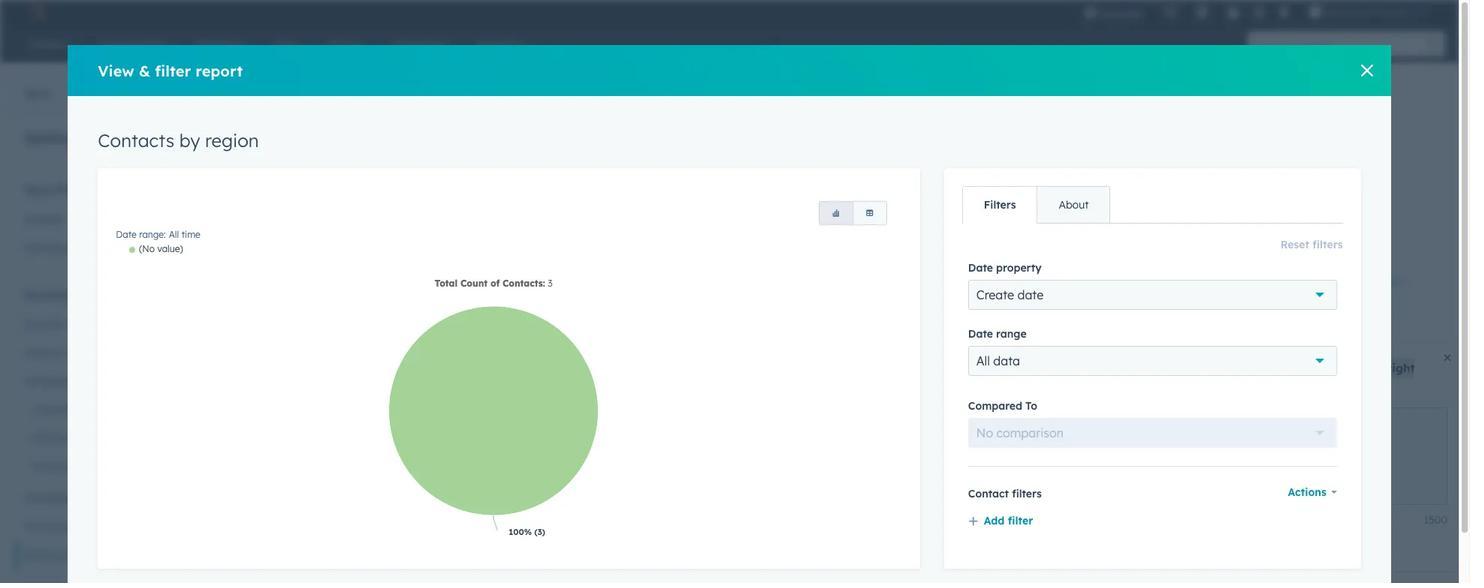Task type: describe. For each thing, give the bounding box(es) containing it.
upgrade
[[1101, 8, 1143, 20]]

privacy for data privacy dashboard
[[260, 163, 317, 182]]

all time
[[902, 313, 934, 325]]

tara schultz image
[[1309, 5, 1323, 19]]

Search HubSpot search field
[[1248, 32, 1432, 57]]

help image
[[1228, 7, 1241, 20]]

integrations button
[[15, 367, 157, 396]]

users
[[24, 346, 52, 360]]

2
[[1412, 6, 1417, 18]]

apoptosis
[[1326, 6, 1372, 18]]

100%
[[509, 528, 532, 538]]

calling icon image
[[1164, 6, 1178, 20]]

date property
[[969, 262, 1042, 275]]

2 vertical spatial actions
[[1361, 516, 1400, 529]]

search image
[[1428, 39, 1438, 50]]

1 horizontal spatial range:
[[267, 554, 294, 565]]

actions for unsubscribed contacts
[[1362, 275, 1400, 289]]

settings link
[[1250, 4, 1269, 20]]

back link
[[0, 80, 61, 110]]

(3)
[[535, 528, 546, 538]]

code
[[69, 521, 95, 534]]

help button
[[1222, 0, 1247, 24]]

email service provider link
[[15, 453, 157, 482]]

marketplaces button
[[1187, 0, 1219, 24]]

connected apps
[[33, 404, 115, 417]]

users & teams link
[[15, 339, 157, 367]]

email service provider
[[33, 461, 144, 474]]

add filter button
[[969, 507, 1337, 541]]

create
[[977, 288, 1015, 303]]

add
[[984, 515, 1005, 529]]

contacts inside the count of contacts 0
[[1131, 365, 1180, 377]]

hubspot image
[[27, 3, 45, 21]]

privacy inside account setup element
[[24, 549, 60, 563]]

date range: all time inside 'contacts by region' dialog
[[116, 229, 201, 240]]

dashboard
[[321, 163, 404, 182]]

teams
[[65, 346, 97, 360]]

setup
[[76, 288, 111, 303]]

contacts by region
[[98, 129, 259, 152]]

tracking code link
[[15, 513, 157, 542]]

to
[[1026, 400, 1038, 414]]

marketplace downloads
[[24, 492, 143, 506]]

service
[[64, 461, 100, 474]]

account defaults link
[[15, 310, 157, 339]]

100% (3)
[[509, 528, 546, 538]]

private apps
[[33, 432, 96, 446]]

account defaults
[[24, 318, 109, 331]]

reset filters button
[[1281, 236, 1343, 254]]

close image
[[1361, 65, 1374, 77]]

settings image
[[1253, 6, 1266, 20]]

privacy & consent link
[[15, 542, 157, 570]]

notifications button
[[1272, 0, 1297, 24]]

settings
[[24, 129, 85, 147]]

property
[[997, 262, 1042, 275]]

apoptosis studios 2 button
[[1300, 0, 1440, 24]]

marketplace
[[24, 492, 86, 506]]

data privacy & consent
[[219, 80, 421, 102]]

filters for contact filters
[[1012, 488, 1042, 501]]

users & teams
[[24, 346, 97, 360]]

no comparison button
[[969, 419, 1337, 449]]

no comparison
[[977, 426, 1064, 441]]

create date
[[977, 288, 1044, 303]]

back
[[25, 87, 51, 101]]

add filter
[[984, 515, 1034, 529]]

date range
[[969, 328, 1027, 341]]

contacts inside 'contacts by region' dialog
[[98, 129, 174, 152]]

data for data privacy & consent
[[219, 80, 261, 102]]

by
[[179, 129, 200, 152]]

unsubscribed
[[849, 273, 952, 292]]

actions for contact filters
[[1289, 486, 1327, 500]]

data privacy link
[[219, 115, 326, 151]]

privacy for data privacy
[[268, 126, 305, 140]]

email
[[33, 461, 61, 474]]

range: inside 'contacts by region' dialog
[[139, 229, 166, 240]]

all inside popup button
[[977, 354, 990, 369]]

tracking
[[24, 521, 66, 534]]

notifications image
[[1278, 7, 1291, 20]]

group inside 'contacts by region' dialog
[[819, 201, 887, 225]]

general
[[24, 213, 63, 226]]

2 vertical spatial actions button
[[1361, 512, 1410, 533]]

apps for private apps
[[71, 432, 96, 446]]

account for account defaults
[[24, 318, 64, 331]]

& for consent
[[63, 549, 71, 563]]

date
[[1018, 288, 1044, 303]]

integrations
[[24, 375, 85, 389]]

reset filters
[[1281, 238, 1343, 252]]

data privacy
[[240, 126, 305, 140]]

privacy & consent
[[24, 549, 114, 563]]

actions button for unsubscribed contacts
[[1362, 271, 1411, 292]]

data privacy navigation
[[219, 114, 617, 152]]

time for topmost interactive chart image
[[182, 229, 201, 240]]

time for bottommost interactive chart image
[[310, 554, 329, 565]]

filters link
[[963, 187, 1037, 223]]

your
[[24, 183, 52, 198]]

studios
[[1375, 6, 1409, 18]]



Task type: locate. For each thing, give the bounding box(es) containing it.
about
[[1059, 198, 1089, 212]]

0 horizontal spatial filter
[[155, 61, 191, 80]]

data up region
[[219, 80, 261, 102]]

contacts by region dialog
[[68, 45, 1392, 584]]

calling icon button
[[1158, 2, 1184, 22]]

0 horizontal spatial consent
[[74, 549, 114, 563]]

apps up service at the bottom left
[[71, 432, 96, 446]]

0 vertical spatial data
[[219, 80, 261, 102]]

contacts
[[956, 273, 1021, 292]]

0 vertical spatial filters
[[1313, 238, 1343, 252]]

apps inside 'link'
[[71, 432, 96, 446]]

connected apps link
[[15, 396, 157, 425]]

data down region
[[219, 163, 256, 182]]

1 horizontal spatial time
[[310, 554, 329, 565]]

1 vertical spatial consent
[[74, 549, 114, 563]]

preferences
[[55, 183, 126, 198]]

actions button for contact filters
[[1289, 483, 1337, 504]]

0 vertical spatial apps
[[89, 404, 115, 417]]

comparison
[[997, 426, 1064, 441]]

privacy down tracking
[[24, 549, 60, 563]]

0 horizontal spatial time
[[182, 229, 201, 240]]

tab list inside 'contacts by region' dialog
[[963, 186, 1111, 224]]

apps for connected apps
[[89, 404, 115, 417]]

tab list
[[963, 186, 1111, 224]]

privacy inside navigation
[[268, 126, 305, 140]]

contacts right the of
[[1131, 365, 1180, 377]]

notifications
[[24, 241, 88, 255]]

marketplace downloads link
[[15, 485, 157, 513]]

range
[[997, 328, 1027, 341]]

general link
[[15, 205, 157, 234]]

1 vertical spatial apps
[[71, 432, 96, 446]]

consent inside account setup element
[[74, 549, 114, 563]]

consent
[[352, 80, 421, 102], [74, 549, 114, 563]]

view & filter report
[[98, 61, 243, 80]]

count
[[1079, 365, 1113, 377]]

& for filter
[[139, 61, 150, 80]]

data for data privacy
[[240, 126, 265, 140]]

notifications link
[[15, 234, 157, 262]]

your preferences element
[[15, 182, 157, 262]]

range:
[[139, 229, 166, 240], [267, 554, 294, 565]]

consent up data privacy navigation
[[352, 80, 421, 102]]

actions
[[1362, 275, 1400, 289], [1289, 486, 1327, 500], [1361, 516, 1400, 529]]

filters
[[1313, 238, 1343, 252], [1012, 488, 1042, 501]]

connected
[[33, 404, 86, 417]]

1 horizontal spatial date range: all time
[[244, 554, 329, 565]]

defaults
[[67, 318, 109, 331]]

consent down tracking code link
[[74, 549, 114, 563]]

data
[[219, 80, 261, 102], [240, 126, 265, 140], [219, 163, 256, 182]]

all
[[169, 229, 179, 240], [902, 313, 912, 325], [977, 354, 990, 369], [297, 554, 307, 565]]

apps
[[89, 404, 115, 417], [71, 432, 96, 446]]

toggle series visibility region
[[130, 243, 183, 255]]

filter right add
[[1008, 515, 1034, 529]]

your preferences
[[24, 183, 126, 198]]

account setup
[[24, 288, 111, 303]]

count of contacts 0
[[1079, 365, 1180, 407]]

time
[[182, 229, 201, 240], [915, 313, 934, 325], [310, 554, 329, 565]]

1 vertical spatial data
[[240, 126, 265, 140]]

0 vertical spatial time
[[182, 229, 201, 240]]

1 vertical spatial contacts
[[1131, 365, 1180, 377]]

1 vertical spatial filters
[[1012, 488, 1042, 501]]

tracking code
[[24, 521, 95, 534]]

filter
[[155, 61, 191, 80], [1008, 515, 1034, 529]]

1 vertical spatial actions
[[1289, 486, 1327, 500]]

interactive chart image
[[116, 243, 902, 552], [244, 568, 1410, 584]]

1 account from the top
[[24, 288, 73, 303]]

1 vertical spatial filter
[[1008, 515, 1034, 529]]

privacy for data privacy & consent
[[266, 80, 328, 102]]

group
[[819, 201, 887, 225]]

filters up add filter
[[1012, 488, 1042, 501]]

menu
[[1074, 0, 1441, 24]]

1 vertical spatial time
[[915, 313, 934, 325]]

privacy
[[266, 80, 328, 102], [268, 126, 305, 140], [260, 163, 317, 182], [24, 549, 60, 563]]

1 horizontal spatial filter
[[1008, 515, 1034, 529]]

2 vertical spatial data
[[219, 163, 256, 182]]

actions inside 'contacts by region' dialog
[[1289, 486, 1327, 500]]

report
[[196, 61, 243, 80]]

&
[[139, 61, 150, 80], [334, 80, 346, 102], [55, 346, 62, 360], [63, 549, 71, 563]]

0 vertical spatial date range: all time
[[116, 229, 201, 240]]

0 vertical spatial account
[[24, 288, 73, 303]]

filters inside button
[[1313, 238, 1343, 252]]

region
[[205, 129, 259, 152]]

0 horizontal spatial range:
[[139, 229, 166, 240]]

data
[[994, 354, 1021, 369]]

reset
[[1281, 238, 1310, 252]]

filters right reset
[[1313, 238, 1343, 252]]

contacts left by
[[98, 129, 174, 152]]

provider
[[103, 461, 144, 474]]

all data button
[[969, 347, 1337, 377]]

downloads
[[88, 492, 143, 506]]

0 vertical spatial contacts
[[98, 129, 174, 152]]

2 vertical spatial time
[[310, 554, 329, 565]]

1 vertical spatial date range: all time
[[244, 554, 329, 565]]

unsubscribed contacts
[[849, 273, 1021, 292]]

account up the account defaults
[[24, 288, 73, 303]]

filter inside button
[[1008, 515, 1034, 529]]

tab list containing filters
[[963, 186, 1111, 224]]

apps down integrations "button"
[[89, 404, 115, 417]]

1 vertical spatial interactive chart image
[[244, 568, 1410, 584]]

0 vertical spatial consent
[[352, 80, 421, 102]]

0 horizontal spatial date range: all time
[[116, 229, 201, 240]]

date range: all time
[[116, 229, 201, 240], [244, 554, 329, 565]]

private apps link
[[15, 425, 157, 453]]

contact filters
[[969, 488, 1042, 501]]

None button
[[819, 201, 854, 225], [853, 201, 887, 225], [819, 201, 854, 225], [853, 201, 887, 225]]

0 horizontal spatial contacts
[[98, 129, 174, 152]]

compared
[[969, 400, 1023, 414]]

privacy down data privacy
[[260, 163, 317, 182]]

apoptosis studios 2
[[1326, 6, 1417, 18]]

2 account from the top
[[24, 318, 64, 331]]

hubspot link
[[18, 3, 56, 21]]

data for data privacy dashboard
[[219, 163, 256, 182]]

& inside 'contacts by region' dialog
[[139, 61, 150, 80]]

1 vertical spatial account
[[24, 318, 64, 331]]

0 vertical spatial filter
[[155, 61, 191, 80]]

filters for reset filters
[[1313, 238, 1343, 252]]

privacy up data privacy dashboard
[[268, 126, 305, 140]]

search button
[[1420, 32, 1446, 57]]

menu item
[[1154, 0, 1157, 24]]

filter left 'report'
[[155, 61, 191, 80]]

0 vertical spatial range:
[[139, 229, 166, 240]]

view
[[98, 61, 134, 80]]

1 vertical spatial actions button
[[1289, 483, 1337, 504]]

1 horizontal spatial consent
[[352, 80, 421, 102]]

actions button
[[1362, 271, 1411, 292], [1289, 483, 1337, 504], [1361, 512, 1410, 533]]

account up the users
[[24, 318, 64, 331]]

1 vertical spatial range:
[[267, 554, 294, 565]]

data inside data privacy link
[[240, 126, 265, 140]]

0 vertical spatial actions
[[1362, 275, 1400, 289]]

about link
[[1037, 187, 1110, 223]]

filters
[[984, 198, 1016, 212]]

0 vertical spatial interactive chart image
[[116, 243, 902, 552]]

& for teams
[[55, 346, 62, 360]]

2 horizontal spatial time
[[915, 313, 934, 325]]

upgrade image
[[1085, 7, 1098, 20]]

account setup element
[[15, 287, 157, 584]]

data right by
[[240, 126, 265, 140]]

all data
[[977, 354, 1021, 369]]

of
[[1115, 365, 1128, 377]]

1 horizontal spatial filters
[[1313, 238, 1343, 252]]

marketplaces image
[[1196, 7, 1210, 20]]

account for account setup
[[24, 288, 73, 303]]

contact
[[969, 488, 1009, 501]]

1 horizontal spatial contacts
[[1131, 365, 1180, 377]]

0 vertical spatial actions button
[[1362, 271, 1411, 292]]

create date button
[[969, 281, 1337, 311]]

privacy up data privacy
[[266, 80, 328, 102]]

no
[[977, 426, 994, 441]]

contacts
[[98, 129, 174, 152], [1131, 365, 1180, 377]]

menu containing apoptosis studios 2
[[1074, 0, 1441, 24]]

compared to
[[969, 400, 1038, 414]]

0 horizontal spatial filters
[[1012, 488, 1042, 501]]

time inside 'contacts by region' dialog
[[182, 229, 201, 240]]

private
[[33, 432, 68, 446]]



Task type: vqa. For each thing, say whether or not it's contained in the screenshot.
Data Privacy Data
yes



